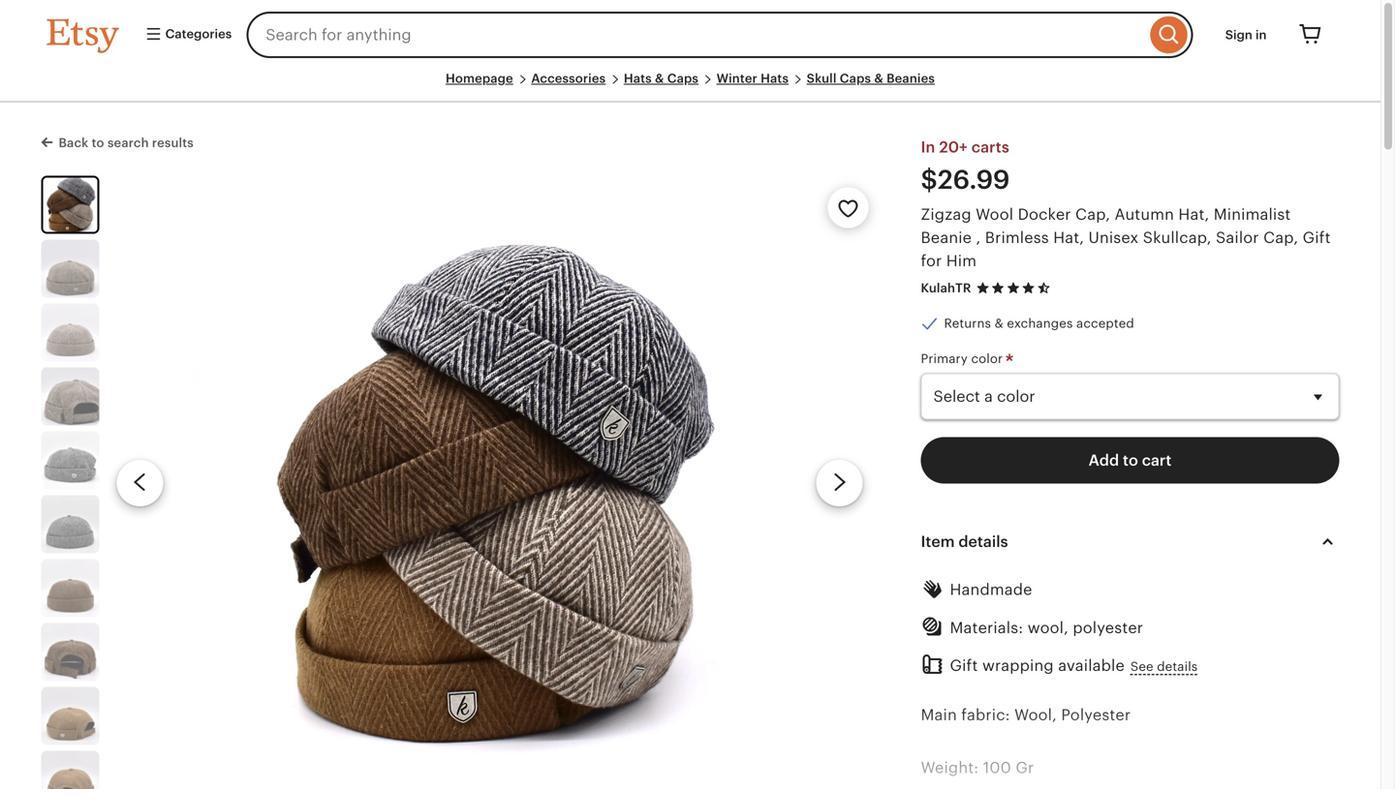 Task type: vqa. For each thing, say whether or not it's contained in the screenshot.
'Him'
yes



Task type: describe. For each thing, give the bounding box(es) containing it.
skull caps & beanies
[[807, 71, 935, 86]]

zigzag wool docker cap, autumn hat, minimalist beanie , brimless hat, unisex skullcap, sailor cap, gift for him
[[921, 206, 1331, 270]]

add to cart
[[1089, 452, 1172, 470]]

homepage link
[[446, 71, 513, 86]]

him
[[947, 252, 977, 270]]

materials: wool, polyester
[[950, 620, 1144, 637]]

$26.99
[[921, 165, 1010, 195]]

in
[[1256, 28, 1267, 42]]

zigzag wool docker cap autumn hat minimalist beanie camel image
[[41, 687, 99, 746]]

accessories link
[[531, 71, 606, 86]]

details inside gift wrapping available see details
[[1157, 660, 1198, 674]]

1 horizontal spatial zigzag wool docker cap autumn hat minimalist beanie image 1 image
[[182, 176, 798, 790]]

weight:
[[921, 760, 979, 777]]

zigzag
[[921, 206, 972, 223]]

back to search results link
[[41, 132, 194, 152]]

details inside dropdown button
[[959, 534, 1009, 551]]

for
[[921, 252, 942, 270]]

autumn
[[1115, 206, 1175, 223]]

gift wrapping available see details
[[950, 658, 1198, 675]]

zigzag wool docker cap autumn hat minimalist beanie image 3 image
[[41, 304, 99, 362]]

back to search results
[[59, 136, 194, 150]]

skullcap,
[[1143, 229, 1212, 246]]

returns
[[944, 317, 992, 331]]

to for add
[[1123, 452, 1139, 470]]

categories
[[162, 27, 232, 41]]

wool,
[[1028, 620, 1069, 637]]

zigzag wool docker cap autumn hat minimalist beanie image 8 image
[[41, 623, 99, 682]]

1 horizontal spatial cap,
[[1264, 229, 1299, 246]]

categories button
[[130, 17, 241, 52]]

wrapping
[[983, 658, 1054, 675]]

back
[[59, 136, 88, 150]]

100
[[983, 760, 1012, 777]]

primary
[[921, 352, 968, 366]]

1 horizontal spatial &
[[875, 71, 884, 86]]

beanie
[[921, 229, 972, 246]]

color
[[972, 352, 1003, 366]]

beanies
[[887, 71, 935, 86]]

skull
[[807, 71, 837, 86]]

sign in
[[1226, 28, 1267, 42]]

docker
[[1018, 206, 1072, 223]]

zigzag wool docker cap autumn hat minimalist beanie image 4 image
[[41, 368, 99, 426]]

0 horizontal spatial cap,
[[1076, 206, 1111, 223]]

accessories
[[531, 71, 606, 86]]

menu bar containing homepage
[[47, 70, 1334, 103]]



Task type: locate. For each thing, give the bounding box(es) containing it.
0 horizontal spatial details
[[959, 534, 1009, 551]]

banner containing categories
[[12, 0, 1369, 70]]

0 horizontal spatial zigzag wool docker cap autumn hat minimalist beanie image 1 image
[[43, 178, 97, 232]]

add
[[1089, 452, 1120, 470]]

primary color
[[921, 352, 1007, 366]]

main
[[921, 707, 957, 725]]

1 vertical spatial to
[[1123, 452, 1139, 470]]

0 horizontal spatial &
[[655, 71, 664, 86]]

gift inside 'zigzag wool docker cap, autumn hat, minimalist beanie , brimless hat, unisex skullcap, sailor cap, gift for him'
[[1303, 229, 1331, 246]]

2 horizontal spatial &
[[995, 317, 1004, 331]]

accepted
[[1077, 317, 1135, 331]]

zigzag wool docker cap autumn hat minimalist beanie black-white image
[[41, 432, 99, 490]]

exchanges
[[1007, 317, 1073, 331]]

1 horizontal spatial to
[[1123, 452, 1139, 470]]

details right item
[[959, 534, 1009, 551]]

details
[[959, 534, 1009, 551], [1157, 660, 1198, 674]]

to inside button
[[1123, 452, 1139, 470]]

carts
[[972, 139, 1010, 156]]

cap,
[[1076, 206, 1111, 223], [1264, 229, 1299, 246]]

&
[[655, 71, 664, 86], [875, 71, 884, 86], [995, 317, 1004, 331]]

minimalist
[[1214, 206, 1291, 223]]

menu bar
[[47, 70, 1334, 103]]

& for returns
[[995, 317, 1004, 331]]

wool
[[976, 206, 1014, 223]]

hats right winter
[[761, 71, 789, 86]]

1 horizontal spatial caps
[[840, 71, 871, 86]]

kulahtr link
[[921, 281, 972, 295]]

None search field
[[246, 12, 1194, 58]]

Search for anything text field
[[246, 12, 1146, 58]]

item
[[921, 534, 955, 551]]

0 vertical spatial cap,
[[1076, 206, 1111, 223]]

1 horizontal spatial details
[[1157, 660, 1198, 674]]

1 horizontal spatial hat,
[[1179, 206, 1210, 223]]

in
[[921, 139, 936, 156]]

caps
[[668, 71, 699, 86], [840, 71, 871, 86]]

main fabric: wool, polyester
[[921, 707, 1131, 725]]

zigzag wool docker cap autumn hat minimalist beanie image 6 image
[[41, 496, 99, 554]]

sign
[[1226, 28, 1253, 42]]

sign in button
[[1211, 17, 1282, 52]]

fabric:
[[962, 707, 1011, 725]]

winter hats link
[[717, 71, 789, 86]]

to
[[92, 136, 104, 150], [1123, 452, 1139, 470]]

zigzag wool docker cap autumn hat minimalist beanie light brown image
[[41, 240, 99, 298]]

materials:
[[950, 620, 1024, 637]]

hat, up skullcap,
[[1179, 206, 1210, 223]]

hats & caps
[[624, 71, 699, 86]]

hat, down docker
[[1054, 229, 1085, 246]]

0 horizontal spatial hat,
[[1054, 229, 1085, 246]]

winter
[[717, 71, 758, 86]]

skull caps & beanies link
[[807, 71, 935, 86]]

0 vertical spatial gift
[[1303, 229, 1331, 246]]

1 vertical spatial cap,
[[1264, 229, 1299, 246]]

1 hats from the left
[[624, 71, 652, 86]]

hat,
[[1179, 206, 1210, 223], [1054, 229, 1085, 246]]

zigzag wool docker cap autumn hat minimalist beanie dark brown image
[[41, 559, 99, 618]]

available
[[1059, 658, 1125, 675]]

wool,
[[1015, 707, 1057, 725]]

1 horizontal spatial hats
[[761, 71, 789, 86]]

banner
[[12, 0, 1369, 70]]

polyester
[[1062, 707, 1131, 725]]

caps down 'search for anything' text box
[[668, 71, 699, 86]]

in 20+ carts $26.99
[[921, 139, 1010, 195]]

item details button
[[904, 519, 1357, 566]]

,
[[976, 229, 981, 246]]

see details link
[[1131, 658, 1198, 676]]

cap, down minimalist
[[1264, 229, 1299, 246]]

1 vertical spatial details
[[1157, 660, 1198, 674]]

1 vertical spatial gift
[[950, 658, 978, 675]]

brimless
[[985, 229, 1049, 246]]

gr
[[1016, 760, 1034, 777]]

none search field inside banner
[[246, 12, 1194, 58]]

polyester
[[1073, 620, 1144, 637]]

gift
[[1303, 229, 1331, 246], [950, 658, 978, 675]]

winter hats
[[717, 71, 789, 86]]

2 caps from the left
[[840, 71, 871, 86]]

zigzag wool docker cap autumn hat minimalist beanie image 10 image
[[41, 751, 99, 790]]

kulahtr
[[921, 281, 972, 295]]

0 horizontal spatial gift
[[950, 658, 978, 675]]

hats
[[624, 71, 652, 86], [761, 71, 789, 86]]

0 vertical spatial to
[[92, 136, 104, 150]]

to left cart
[[1123, 452, 1139, 470]]

search
[[108, 136, 149, 150]]

caps right the skull
[[840, 71, 871, 86]]

to for back
[[92, 136, 104, 150]]

details right see
[[1157, 660, 1198, 674]]

unisex
[[1089, 229, 1139, 246]]

weight: 100 gr
[[921, 760, 1034, 777]]

zigzag wool docker cap autumn hat minimalist beanie image 1 image
[[182, 176, 798, 790], [43, 178, 97, 232]]

hats & caps link
[[624, 71, 699, 86]]

results
[[152, 136, 194, 150]]

0 horizontal spatial hats
[[624, 71, 652, 86]]

returns & exchanges accepted
[[944, 317, 1135, 331]]

& down 'search for anything' text box
[[655, 71, 664, 86]]

handmade
[[950, 582, 1033, 599]]

cart
[[1142, 452, 1172, 470]]

cap, up unisex
[[1076, 206, 1111, 223]]

& for hats
[[655, 71, 664, 86]]

gift down materials:
[[950, 658, 978, 675]]

0 vertical spatial hat,
[[1179, 206, 1210, 223]]

0 horizontal spatial caps
[[668, 71, 699, 86]]

1 vertical spatial hat,
[[1054, 229, 1085, 246]]

& right returns
[[995, 317, 1004, 331]]

1 horizontal spatial gift
[[1303, 229, 1331, 246]]

0 horizontal spatial to
[[92, 136, 104, 150]]

see
[[1131, 660, 1154, 674]]

& left beanies
[[875, 71, 884, 86]]

20+
[[939, 139, 968, 156]]

1 caps from the left
[[668, 71, 699, 86]]

0 vertical spatial details
[[959, 534, 1009, 551]]

2 hats from the left
[[761, 71, 789, 86]]

sailor
[[1216, 229, 1260, 246]]

item details
[[921, 534, 1009, 551]]

hats right accessories
[[624, 71, 652, 86]]

homepage
[[446, 71, 513, 86]]

gift right sailor
[[1303, 229, 1331, 246]]

to right 'back'
[[92, 136, 104, 150]]

add to cart button
[[921, 438, 1340, 484]]



